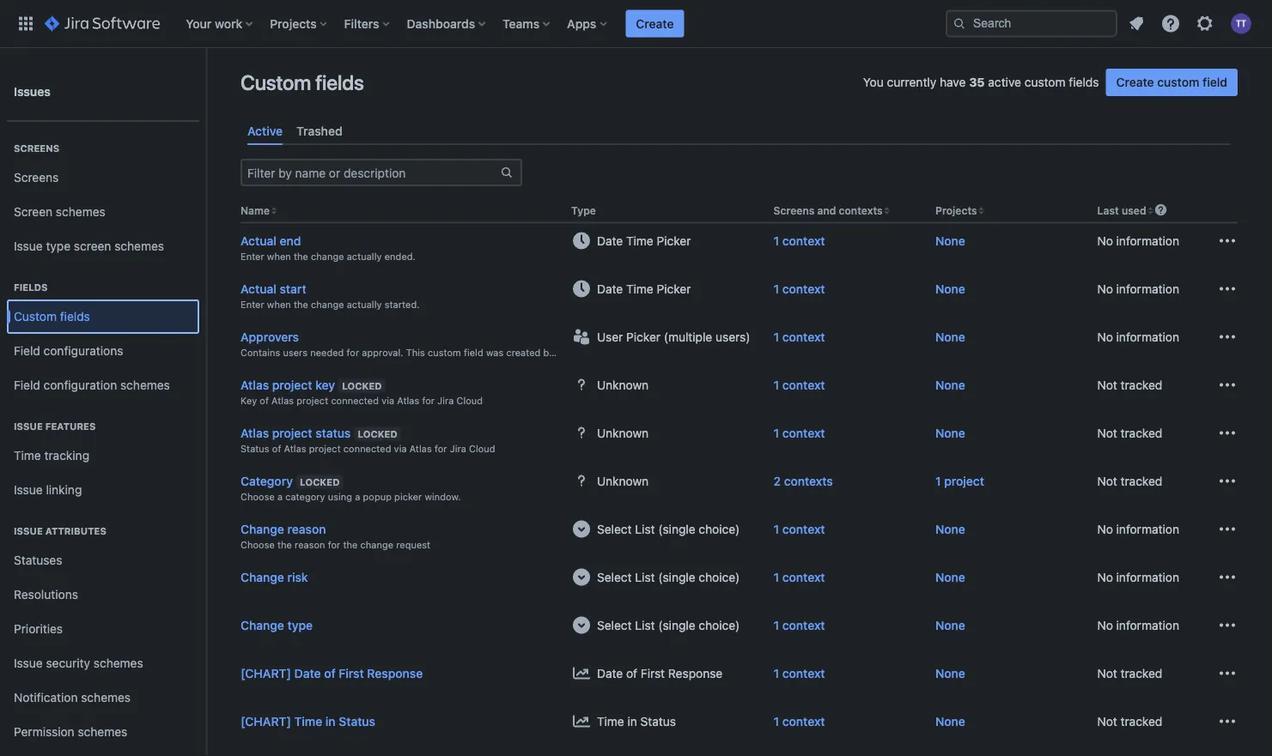 Task type: vqa. For each thing, say whether or not it's contained in the screenshot.
Custom to the top
yes



Task type: locate. For each thing, give the bounding box(es) containing it.
screens left and
[[774, 205, 815, 217]]

issue features
[[14, 421, 96, 433]]

notifications image
[[1126, 13, 1147, 34]]

first up time in status
[[641, 667, 665, 681]]

response inside button
[[367, 667, 423, 681]]

locked inside 'atlas project key locked key of atlas project connected via atlas for jira cloud'
[[342, 380, 382, 392]]

0 vertical spatial select
[[597, 522, 632, 536]]

5 none button from the top
[[936, 425, 966, 442]]

via up the atlas project status locked status of atlas project connected via atlas for jira cloud
[[382, 395, 394, 406]]

2 vertical spatial choice)
[[699, 618, 740, 633]]

atlas down atlas project status button
[[284, 443, 306, 454]]

1 vertical spatial type
[[287, 618, 313, 633]]

actual left start
[[241, 282, 277, 296]]

change for start
[[311, 299, 344, 310]]

fields
[[14, 282, 48, 293]]

of inside [chart] date of first response button
[[324, 667, 336, 681]]

issue up the time tracking
[[14, 421, 43, 433]]

more image for 4th none button from the bottom
[[1217, 567, 1238, 588]]

popup
[[363, 491, 392, 502]]

atlas project status button
[[241, 425, 351, 442]]

0 vertical spatial contexts
[[839, 205, 883, 217]]

1 vertical spatial actual
[[241, 282, 277, 296]]

issue up 'statuses'
[[14, 526, 43, 537]]

when
[[267, 251, 291, 262], [267, 299, 291, 310]]

2 vertical spatial list
[[635, 618, 655, 633]]

1 vertical spatial reason
[[295, 539, 325, 551]]

first up [chart] time in status
[[339, 667, 364, 681]]

teams
[[503, 16, 540, 31]]

cloud for atlas project status
[[469, 443, 495, 454]]

issue linking
[[14, 483, 82, 498]]

time inside button
[[294, 715, 322, 729]]

10 none from the top
[[936, 715, 966, 729]]

1 vertical spatial projects
[[936, 205, 977, 217]]

resolutions
[[14, 588, 78, 602]]

atlas down atlas project key button
[[272, 395, 294, 406]]

schemes down the notification schemes link at bottom left
[[78, 726, 127, 740]]

1 horizontal spatial projects
[[936, 205, 977, 217]]

actual start enter when the change actually started.
[[241, 282, 420, 310]]

3 (single from the top
[[658, 618, 696, 633]]

1 horizontal spatial create
[[1116, 75, 1154, 89]]

4 tracked from the top
[[1121, 667, 1163, 681]]

change for change reason choose the reason for the change request
[[241, 522, 284, 536]]

[chart] for [chart] date of first response
[[241, 667, 291, 681]]

date time picker for start
[[597, 282, 691, 296]]

1 vertical spatial choose
[[241, 539, 275, 551]]

1 vertical spatial cloud
[[469, 443, 495, 454]]

the down start
[[294, 299, 308, 310]]

type left screen
[[46, 239, 71, 254]]

field for field configuration schemes
[[14, 379, 40, 393]]

0 vertical spatial date time picker
[[597, 234, 691, 248]]

choice) for change type
[[699, 618, 740, 633]]

issue for issue type screen schemes
[[14, 239, 43, 254]]

cloud inside 'atlas project key locked key of atlas project connected via atlas for jira cloud'
[[457, 395, 483, 406]]

field left was
[[464, 347, 483, 358]]

1 horizontal spatial field
[[1203, 75, 1228, 89]]

first
[[339, 667, 364, 681], [641, 667, 665, 681]]

9 more image from the top
[[1217, 712, 1238, 732]]

change inside button
[[241, 570, 284, 585]]

2 (single from the top
[[658, 570, 696, 585]]

2 no information from the top
[[1098, 282, 1180, 296]]

custom right active
[[1025, 75, 1066, 89]]

[chart] down "change type" 'button'
[[241, 667, 291, 681]]

the down the end
[[294, 251, 308, 262]]

1 vertical spatial more image
[[1217, 423, 1238, 444]]

screens down issues
[[14, 143, 59, 154]]

screens group
[[7, 125, 199, 269]]

fields down search field
[[1069, 75, 1099, 89]]

custom right this on the left top of page
[[428, 347, 461, 358]]

0 vertical spatial picker
[[657, 234, 691, 248]]

1 vertical spatial select list (single choice)
[[597, 570, 740, 585]]

of inside 'atlas project key locked key of atlas project connected via atlas for jira cloud'
[[260, 395, 269, 406]]

enter for actual end
[[241, 251, 264, 262]]

0 vertical spatial custom fields
[[241, 70, 364, 95]]

issue security schemes
[[14, 657, 143, 671]]

status up category
[[241, 443, 269, 454]]

banner
[[0, 0, 1272, 48]]

9 none button from the top
[[936, 665, 966, 682]]

connected down key on the left of page
[[331, 395, 379, 406]]

create right apps dropdown button
[[636, 16, 674, 31]]

for inside 'atlas project key locked key of atlas project connected via atlas for jira cloud'
[[422, 395, 435, 406]]

change
[[311, 251, 344, 262], [311, 299, 344, 310], [360, 539, 394, 551]]

issue inside screens group
[[14, 239, 43, 254]]

status down [chart] date of first response button
[[339, 715, 376, 729]]

field up issue features on the left of the page
[[14, 379, 40, 393]]

field configuration schemes
[[14, 379, 170, 393]]

contexts right and
[[839, 205, 883, 217]]

jira inside the atlas project status locked status of atlas project connected via atlas for jira cloud
[[450, 443, 466, 454]]

6 1 context button from the top
[[774, 521, 825, 538]]

issues
[[14, 84, 51, 98]]

1 none from the top
[[936, 234, 966, 248]]

1 vertical spatial contexts
[[784, 474, 833, 488]]

jira down approvers contains users needed for approval. this custom field was created by jira.
[[437, 395, 454, 406]]

custom down help icon
[[1158, 75, 1200, 89]]

connected down status
[[344, 443, 391, 454]]

project inside button
[[944, 474, 985, 488]]

3 no from the top
[[1098, 330, 1113, 344]]

issue features group
[[7, 403, 199, 513]]

select for type
[[597, 618, 632, 633]]

via inside the atlas project status locked status of atlas project connected via atlas for jira cloud
[[394, 443, 407, 454]]

0 vertical spatial (single
[[658, 522, 696, 536]]

screens for screens group
[[14, 143, 59, 154]]

2 [chart] from the top
[[241, 715, 291, 729]]

0 vertical spatial [chart]
[[241, 667, 291, 681]]

change left "request"
[[360, 539, 394, 551]]

custom up active on the left of page
[[241, 70, 311, 95]]

0 vertical spatial field
[[1203, 75, 1228, 89]]

0 vertical spatial change
[[241, 522, 284, 536]]

create inside the primary element
[[636, 16, 674, 31]]

permission
[[14, 726, 74, 740]]

actual inside actual start enter when the change actually started.
[[241, 282, 277, 296]]

0 vertical spatial field
[[14, 344, 40, 358]]

type down risk
[[287, 618, 313, 633]]

2 vertical spatial select
[[597, 618, 632, 633]]

1 horizontal spatial custom fields
[[241, 70, 364, 95]]

1 no from the top
[[1098, 234, 1113, 248]]

1 for ninth none button from the bottom of the page
[[774, 282, 779, 296]]

1 for fifth none button from the bottom
[[774, 522, 779, 536]]

5 not from the top
[[1098, 715, 1118, 729]]

2 vertical spatial change
[[360, 539, 394, 551]]

choose
[[241, 491, 275, 502], [241, 539, 275, 551]]

1 vertical spatial (single
[[658, 570, 696, 585]]

when down 'actual start' button
[[267, 299, 291, 310]]

enter inside the actual end enter when the change actually ended.
[[241, 251, 264, 262]]

schemes inside screen schemes link
[[56, 205, 105, 219]]

actually
[[347, 251, 382, 262], [347, 299, 382, 310]]

search image
[[953, 17, 967, 31]]

1 context button for ninth none button from the bottom of the page
[[774, 280, 825, 298]]

connected for key
[[331, 395, 379, 406]]

actual inside the actual end enter when the change actually ended.
[[241, 234, 277, 248]]

0 vertical spatial reason
[[287, 522, 326, 536]]

3 information from the top
[[1117, 330, 1180, 344]]

1 vertical spatial custom
[[14, 310, 57, 324]]

0 horizontal spatial fields
[[60, 310, 90, 324]]

2 vertical spatial change
[[241, 618, 284, 633]]

0 vertical spatial connected
[[331, 395, 379, 406]]

actually inside the actual end enter when the change actually ended.
[[347, 251, 382, 262]]

no information for change reason
[[1098, 522, 1180, 536]]

schemes up issue type screen schemes
[[56, 205, 105, 219]]

date for ninth none button from the bottom of the page
[[597, 282, 623, 296]]

1 vertical spatial connected
[[344, 443, 391, 454]]

cloud inside the atlas project status locked status of atlas project connected via atlas for jira cloud
[[469, 443, 495, 454]]

1 change from the top
[[241, 522, 284, 536]]

actual
[[241, 234, 277, 248], [241, 282, 277, 296]]

via for key
[[382, 395, 394, 406]]

0 horizontal spatial type
[[46, 239, 71, 254]]

created
[[506, 347, 541, 358]]

projects inside popup button
[[270, 16, 317, 31]]

8 1 context from the top
[[774, 618, 825, 633]]

for down using
[[328, 539, 340, 551]]

information for actual end
[[1117, 234, 1180, 248]]

1 for 4th none button
[[774, 378, 779, 392]]

0 vertical spatial more image
[[1217, 279, 1238, 299]]

2 vertical spatial (single
[[658, 618, 696, 633]]

actually left ended.
[[347, 251, 382, 262]]

category button
[[241, 473, 293, 490]]

1 vertical spatial change
[[241, 570, 284, 585]]

last
[[1098, 205, 1119, 217]]

6 none button from the top
[[936, 521, 966, 538]]

0 vertical spatial choose
[[241, 491, 275, 502]]

more image for 10th none button from the top of the page
[[1217, 712, 1238, 732]]

a right using
[[355, 491, 360, 502]]

change inside the actual end enter when the change actually ended.
[[311, 251, 344, 262]]

not tracked for category
[[1098, 474, 1163, 488]]

workflows group
[[7, 20, 199, 130]]

contexts right 2
[[784, 474, 833, 488]]

more image
[[1217, 279, 1238, 299], [1217, 423, 1238, 444]]

1 information from the top
[[1117, 234, 1180, 248]]

tracking
[[44, 449, 89, 463]]

1 vertical spatial screens
[[14, 171, 59, 185]]

0 vertical spatial actual
[[241, 234, 277, 248]]

0 vertical spatial change
[[311, 251, 344, 262]]

1 vertical spatial create
[[1116, 75, 1154, 89]]

0 horizontal spatial in
[[326, 715, 336, 729]]

schemes inside issue type screen schemes link
[[114, 239, 164, 254]]

0 vertical spatial choice)
[[699, 522, 740, 536]]

the inside actual start enter when the change actually started.
[[294, 299, 308, 310]]

status inside button
[[339, 715, 376, 729]]

time in status
[[597, 715, 676, 729]]

3 list from the top
[[635, 618, 655, 633]]

1 vertical spatial date time picker
[[597, 282, 691, 296]]

1 horizontal spatial first
[[641, 667, 665, 681]]

jira inside 'atlas project key locked key of atlas project connected via atlas for jira cloud'
[[437, 395, 454, 406]]

10 context from the top
[[783, 715, 825, 729]]

choice) for change risk
[[699, 570, 740, 585]]

when inside actual start enter when the change actually started.
[[267, 299, 291, 310]]

1 more image from the top
[[1217, 231, 1238, 251]]

9 1 context from the top
[[774, 667, 825, 681]]

trashed
[[297, 124, 342, 138]]

1 vertical spatial select
[[597, 570, 632, 585]]

schemes
[[56, 205, 105, 219], [114, 239, 164, 254], [120, 379, 170, 393], [94, 657, 143, 671], [81, 691, 131, 705], [78, 726, 127, 740]]

schemes inside permission schemes link
[[78, 726, 127, 740]]

2 vertical spatial locked
[[300, 477, 340, 488]]

connected inside 'atlas project key locked key of atlas project connected via atlas for jira cloud'
[[331, 395, 379, 406]]

1 horizontal spatial type
[[287, 618, 313, 633]]

screen
[[14, 205, 53, 219]]

when inside the actual end enter when the change actually ended.
[[267, 251, 291, 262]]

a down category button
[[277, 491, 283, 502]]

when down actual end button
[[267, 251, 291, 262]]

[chart] down [chart] date of first response button
[[241, 715, 291, 729]]

0 horizontal spatial contexts
[[784, 474, 833, 488]]

locked up category
[[300, 477, 340, 488]]

0 vertical spatial list
[[635, 522, 655, 536]]

field for field configurations
[[14, 344, 40, 358]]

2 select from the top
[[597, 570, 632, 585]]

not tracked
[[1098, 378, 1163, 392], [1098, 426, 1163, 440], [1098, 474, 1163, 488], [1098, 667, 1163, 681], [1098, 715, 1163, 729]]

for right needed at the top left of the page
[[347, 347, 359, 358]]

priorities link
[[7, 613, 199, 647]]

3 no information from the top
[[1098, 330, 1180, 344]]

choose down the change reason button at left bottom
[[241, 539, 275, 551]]

more image for 9th none button from the top
[[1217, 664, 1238, 684]]

actual down name button
[[241, 234, 277, 248]]

create custom field button
[[1106, 69, 1238, 96]]

schemes down issue security schemes link
[[81, 691, 131, 705]]

atlas
[[241, 378, 269, 392], [272, 395, 294, 406], [397, 395, 419, 406], [241, 426, 269, 440], [284, 443, 306, 454], [410, 443, 432, 454]]

project
[[272, 378, 312, 392], [297, 395, 328, 406], [272, 426, 312, 440], [309, 443, 341, 454], [944, 474, 985, 488]]

3 not from the top
[[1098, 474, 1118, 488]]

jira software image
[[45, 13, 160, 34], [45, 13, 160, 34]]

10 1 context from the top
[[774, 715, 825, 729]]

screens
[[14, 143, 59, 154], [14, 171, 59, 185], [774, 205, 815, 217]]

no for approvers
[[1098, 330, 1113, 344]]

custom fields down fields
[[14, 310, 90, 324]]

of up [chart] time in status
[[324, 667, 336, 681]]

connected inside the atlas project status locked status of atlas project connected via atlas for jira cloud
[[344, 443, 391, 454]]

change risk
[[241, 570, 308, 585]]

1 (single from the top
[[658, 522, 696, 536]]

not
[[1098, 378, 1118, 392], [1098, 426, 1118, 440], [1098, 474, 1118, 488], [1098, 667, 1118, 681], [1098, 715, 1118, 729]]

1 not from the top
[[1098, 378, 1118, 392]]

(multiple
[[664, 330, 713, 344]]

1 issue from the top
[[14, 239, 43, 254]]

0 vertical spatial type
[[46, 239, 71, 254]]

1 first from the left
[[339, 667, 364, 681]]

1 more image from the top
[[1217, 279, 1238, 299]]

1 for 10th none button from the bottom of the page
[[774, 234, 779, 248]]

category
[[241, 474, 293, 488]]

more image for third none button from the bottom
[[1217, 615, 1238, 636]]

10 none button from the top
[[936, 713, 966, 731]]

fields group
[[7, 264, 199, 408]]

custom
[[241, 70, 311, 95], [14, 310, 57, 324]]

change
[[241, 522, 284, 536], [241, 570, 284, 585], [241, 618, 284, 633]]

1 vertical spatial choice)
[[699, 570, 740, 585]]

of inside the atlas project status locked status of atlas project connected via atlas for jira cloud
[[272, 443, 281, 454]]

project for atlas project key locked key of atlas project connected via atlas for jira cloud
[[272, 378, 312, 392]]

2 horizontal spatial custom
[[1158, 75, 1200, 89]]

0 vertical spatial cloud
[[457, 395, 483, 406]]

1 vertical spatial field
[[464, 347, 483, 358]]

apps
[[567, 16, 597, 31]]

8 none from the top
[[936, 618, 966, 633]]

change up actual start enter when the change actually started.
[[311, 251, 344, 262]]

not for atlas project status
[[1098, 426, 1118, 440]]

1 horizontal spatial contexts
[[839, 205, 883, 217]]

0 horizontal spatial first
[[339, 667, 364, 681]]

0 vertical spatial unknown
[[597, 378, 649, 392]]

have
[[940, 75, 966, 89]]

custom fields up trashed
[[241, 70, 364, 95]]

locked inside the atlas project status locked status of atlas project connected via atlas for jira cloud
[[358, 429, 398, 440]]

2 choice) from the top
[[699, 570, 740, 585]]

1
[[774, 234, 779, 248], [774, 282, 779, 296], [774, 330, 779, 344], [774, 378, 779, 392], [774, 426, 779, 440], [936, 474, 941, 488], [774, 522, 779, 536], [774, 570, 779, 585], [774, 618, 779, 633], [774, 667, 779, 681], [774, 715, 779, 729]]

1 in from the left
[[326, 715, 336, 729]]

issue for issue features
[[14, 421, 43, 433]]

0 horizontal spatial projects
[[270, 16, 317, 31]]

field inside approvers contains users needed for approval. this custom field was created by jira.
[[464, 347, 483, 358]]

more image for 4th none button
[[1217, 375, 1238, 396]]

field inside field configurations link
[[14, 344, 40, 358]]

choice)
[[699, 522, 740, 536], [699, 570, 740, 585], [699, 618, 740, 633]]

0 horizontal spatial create
[[636, 16, 674, 31]]

reason down category
[[287, 522, 326, 536]]

1 vertical spatial via
[[394, 443, 407, 454]]

1 vertical spatial change
[[311, 299, 344, 310]]

1 context button for 10th none button from the bottom of the page
[[774, 232, 825, 249]]

reason down the change reason button at left bottom
[[295, 539, 325, 551]]

via
[[382, 395, 394, 406], [394, 443, 407, 454]]

notification schemes link
[[7, 681, 199, 716]]

contexts
[[839, 205, 883, 217], [784, 474, 833, 488]]

0 vertical spatial jira
[[437, 395, 454, 406]]

end
[[280, 234, 301, 248]]

1 horizontal spatial status
[[339, 715, 376, 729]]

issue down screen
[[14, 239, 43, 254]]

schemes right screen
[[114, 239, 164, 254]]

0 vertical spatial custom
[[241, 70, 311, 95]]

the most recent date this field was edited on any issue image
[[1154, 203, 1168, 217]]

issue left linking
[[14, 483, 43, 498]]

change reason button
[[241, 521, 326, 538]]

4 1 context button from the top
[[774, 377, 825, 394]]

5 1 context from the top
[[774, 426, 825, 440]]

fields up field configurations
[[60, 310, 90, 324]]

in down date of first response
[[628, 715, 637, 729]]

custom fields
[[241, 70, 364, 95], [14, 310, 90, 324]]

1 vertical spatial when
[[267, 299, 291, 310]]

for inside the atlas project status locked status of atlas project connected via atlas for jira cloud
[[435, 443, 447, 454]]

2 list from the top
[[635, 570, 655, 585]]

issue for issue linking
[[14, 483, 43, 498]]

4 issue from the top
[[14, 526, 43, 537]]

0 vertical spatial create
[[636, 16, 674, 31]]

via up picker
[[394, 443, 407, 454]]

1 vertical spatial custom fields
[[14, 310, 90, 324]]

of right "key"
[[260, 395, 269, 406]]

needed
[[310, 347, 344, 358]]

1 actual from the top
[[241, 234, 277, 248]]

3 not tracked from the top
[[1098, 474, 1163, 488]]

2 unknown from the top
[[597, 426, 649, 440]]

issue down priorities
[[14, 657, 43, 671]]

projects
[[270, 16, 317, 31], [936, 205, 977, 217]]

2 vertical spatial unknown
[[597, 474, 649, 488]]

projects for projects button
[[936, 205, 977, 217]]

change left risk
[[241, 570, 284, 585]]

0 horizontal spatial custom fields
[[14, 310, 90, 324]]

of
[[260, 395, 269, 406], [272, 443, 281, 454], [324, 667, 336, 681], [626, 667, 638, 681]]

picker
[[394, 491, 422, 502]]

0 horizontal spatial response
[[367, 667, 423, 681]]

3 tracked from the top
[[1121, 474, 1163, 488]]

1 tracked from the top
[[1121, 378, 1163, 392]]

linking
[[46, 483, 82, 498]]

1 horizontal spatial in
[[628, 715, 637, 729]]

create button
[[626, 10, 684, 37]]

last used button
[[1098, 203, 1168, 217]]

0 vertical spatial via
[[382, 395, 394, 406]]

8 more image from the top
[[1217, 664, 1238, 684]]

none button
[[936, 232, 966, 249], [936, 280, 966, 298], [936, 328, 966, 346], [936, 377, 966, 394], [936, 425, 966, 442], [936, 521, 966, 538], [936, 569, 966, 586], [936, 617, 966, 634], [936, 665, 966, 682], [936, 713, 966, 731]]

tab list
[[241, 117, 1238, 145]]

1 for 4th none button from the bottom
[[774, 570, 779, 585]]

more image
[[1217, 231, 1238, 251], [1217, 327, 1238, 347], [1217, 375, 1238, 396], [1217, 471, 1238, 492], [1217, 519, 1238, 540], [1217, 567, 1238, 588], [1217, 615, 1238, 636], [1217, 664, 1238, 684], [1217, 712, 1238, 732]]

filters
[[344, 16, 379, 31]]

Filter by name or description text field
[[242, 161, 500, 185]]

2 actually from the top
[[347, 299, 382, 310]]

1 field from the top
[[14, 344, 40, 358]]

information for actual start
[[1117, 282, 1180, 296]]

1 context button for fifth none button from the bottom
[[774, 521, 825, 538]]

project for 1 project
[[944, 474, 985, 488]]

change inside actual start enter when the change actually started.
[[311, 299, 344, 310]]

status down date of first response
[[641, 715, 676, 729]]

1 vertical spatial field
[[14, 379, 40, 393]]

change up needed at the top left of the page
[[311, 299, 344, 310]]

enter down actual end button
[[241, 251, 264, 262]]

no for change reason
[[1098, 522, 1113, 536]]

change down category button
[[241, 522, 284, 536]]

screens up screen
[[14, 171, 59, 185]]

enter inside actual start enter when the change actually started.
[[241, 299, 264, 310]]

context
[[783, 234, 825, 248], [783, 282, 825, 296], [783, 330, 825, 344], [783, 378, 825, 392], [783, 426, 825, 440], [783, 522, 825, 536], [783, 570, 825, 585], [783, 618, 825, 633], [783, 667, 825, 681], [783, 715, 825, 729]]

field left configurations
[[14, 344, 40, 358]]

actually for actual start
[[347, 299, 382, 310]]

no information for actual start
[[1098, 282, 1180, 296]]

type inside 'button'
[[287, 618, 313, 633]]

create down notifications icon
[[1116, 75, 1154, 89]]

2 more image from the top
[[1217, 327, 1238, 347]]

category locked choose a category using a popup picker window.
[[241, 474, 461, 502]]

4 information from the top
[[1117, 522, 1180, 536]]

0 vertical spatial actually
[[347, 251, 382, 262]]

used
[[1122, 205, 1147, 217]]

0 vertical spatial projects
[[270, 16, 317, 31]]

2 choose from the top
[[241, 539, 275, 551]]

atlas up "key"
[[241, 378, 269, 392]]

4 no from the top
[[1098, 522, 1113, 536]]

change down change risk button
[[241, 618, 284, 633]]

sidebar navigation image
[[187, 69, 225, 103]]

2 vertical spatial picker
[[626, 330, 661, 344]]

1 vertical spatial actually
[[347, 299, 382, 310]]

1 horizontal spatial a
[[355, 491, 360, 502]]

5 issue from the top
[[14, 657, 43, 671]]

choose for change
[[241, 539, 275, 551]]

change inside change reason choose the reason for the change request
[[241, 522, 284, 536]]

issue type screen schemes
[[14, 239, 164, 254]]

[chart] date of first response
[[241, 667, 423, 681]]

information for change reason
[[1117, 522, 1180, 536]]

1 vertical spatial locked
[[358, 429, 398, 440]]

4 no information from the top
[[1098, 522, 1180, 536]]

field inside field configuration schemes link
[[14, 379, 40, 393]]

Search field
[[946, 10, 1118, 37]]

field down settings image
[[1203, 75, 1228, 89]]

of down atlas project status button
[[272, 443, 281, 454]]

2 date time picker from the top
[[597, 282, 691, 296]]

1 horizontal spatial response
[[668, 667, 723, 681]]

fields up trashed
[[315, 70, 364, 95]]

2 1 context button from the top
[[774, 280, 825, 298]]

field configurations
[[14, 344, 123, 358]]

5 tracked from the top
[[1121, 715, 1163, 729]]

[chart] inside button
[[241, 715, 291, 729]]

choose down category button
[[241, 491, 275, 502]]

0 vertical spatial enter
[[241, 251, 264, 262]]

locked right status
[[358, 429, 398, 440]]

10 1 context button from the top
[[774, 713, 825, 731]]

1 horizontal spatial custom
[[241, 70, 311, 95]]

jira up the window.
[[450, 443, 466, 454]]

0 vertical spatial when
[[267, 251, 291, 262]]

unknown for category
[[597, 474, 649, 488]]

3 choice) from the top
[[699, 618, 740, 633]]

appswitcher icon image
[[15, 13, 36, 34]]

in down [chart] date of first response button
[[326, 715, 336, 729]]

1 vertical spatial list
[[635, 570, 655, 585]]

schemes inside the notification schemes link
[[81, 691, 131, 705]]

for down this on the left top of page
[[422, 395, 435, 406]]

change for end
[[311, 251, 344, 262]]

banner containing your work
[[0, 0, 1272, 48]]

request
[[396, 539, 430, 551]]

for up the window.
[[435, 443, 447, 454]]

date for 9th none button from the top
[[597, 667, 623, 681]]

0 vertical spatial screens
[[14, 143, 59, 154]]

type inside screens group
[[46, 239, 71, 254]]

[chart] inside button
[[241, 667, 291, 681]]

via inside 'atlas project key locked key of atlas project connected via atlas for jira cloud'
[[382, 395, 394, 406]]

custom fields inside custom fields link
[[14, 310, 90, 324]]

6 1 context from the top
[[774, 522, 825, 536]]

1 vertical spatial enter
[[241, 299, 264, 310]]

choose inside the category locked choose a category using a popup picker window.
[[241, 491, 275, 502]]

custom down fields
[[14, 310, 57, 324]]

schemes down field configurations link
[[120, 379, 170, 393]]

1 project button
[[936, 473, 985, 490]]

0 horizontal spatial field
[[464, 347, 483, 358]]

change inside 'button'
[[241, 618, 284, 633]]

1 vertical spatial jira
[[450, 443, 466, 454]]

3 unknown from the top
[[597, 474, 649, 488]]

[chart] for [chart] time in status
[[241, 715, 291, 729]]

2 no from the top
[[1098, 282, 1113, 296]]

atlas down "key"
[[241, 426, 269, 440]]

7 more image from the top
[[1217, 615, 1238, 636]]

date inside button
[[294, 667, 321, 681]]

4 more image from the top
[[1217, 471, 1238, 492]]

actually inside actual start enter when the change actually started.
[[347, 299, 382, 310]]

permission schemes
[[14, 726, 127, 740]]

1 context button
[[774, 232, 825, 249], [774, 280, 825, 298], [774, 328, 825, 346], [774, 377, 825, 394], [774, 425, 825, 442], [774, 521, 825, 538], [774, 569, 825, 586], [774, 617, 825, 634], [774, 665, 825, 682], [774, 713, 825, 731]]

not for category
[[1098, 474, 1118, 488]]

2 horizontal spatial fields
[[1069, 75, 1099, 89]]

projects button
[[265, 10, 334, 37]]

6 more image from the top
[[1217, 567, 1238, 588]]

1 unknown from the top
[[597, 378, 649, 392]]

2 not tracked from the top
[[1098, 426, 1163, 440]]

2 issue from the top
[[14, 421, 43, 433]]

schemes down priorities link
[[94, 657, 143, 671]]

5 more image from the top
[[1217, 519, 1238, 540]]

actually left started.
[[347, 299, 382, 310]]

picker for actual end
[[657, 234, 691, 248]]

1 response from the left
[[367, 667, 423, 681]]

3 select list (single choice) from the top
[[597, 618, 740, 633]]

status inside the atlas project status locked status of atlas project connected via atlas for jira cloud
[[241, 443, 269, 454]]

status
[[316, 426, 351, 440]]

3 context from the top
[[783, 330, 825, 344]]

no
[[1098, 234, 1113, 248], [1098, 282, 1113, 296], [1098, 330, 1113, 344], [1098, 522, 1113, 536], [1098, 570, 1113, 585], [1098, 618, 1113, 633]]

0 horizontal spatial custom
[[14, 310, 57, 324]]

date
[[597, 234, 623, 248], [597, 282, 623, 296], [294, 667, 321, 681], [597, 667, 623, 681]]

work
[[215, 16, 242, 31]]

0 vertical spatial locked
[[342, 380, 382, 392]]

0 horizontal spatial status
[[241, 443, 269, 454]]

3 select from the top
[[597, 618, 632, 633]]

settings image
[[1195, 13, 1216, 34]]

2 select list (single choice) from the top
[[597, 570, 740, 585]]

choose inside change reason choose the reason for the change request
[[241, 539, 275, 551]]

locked right key on the left of page
[[342, 380, 382, 392]]

1 vertical spatial unknown
[[597, 426, 649, 440]]

attributes
[[45, 526, 106, 537]]

projects for projects popup button
[[270, 16, 317, 31]]

enter down 'actual start' button
[[241, 299, 264, 310]]

2 none button from the top
[[936, 280, 966, 298]]

1 for third none button from the bottom
[[774, 618, 779, 633]]

1 vertical spatial picker
[[657, 282, 691, 296]]

create custom field
[[1116, 75, 1228, 89]]



Task type: describe. For each thing, give the bounding box(es) containing it.
1 a from the left
[[277, 491, 283, 502]]

teams button
[[498, 10, 557, 37]]

2 horizontal spatial status
[[641, 715, 676, 729]]

atlas project status locked status of atlas project connected via atlas for jira cloud
[[241, 426, 495, 454]]

no information for approvers
[[1098, 330, 1180, 344]]

schemes inside issue security schemes link
[[94, 657, 143, 671]]

atlas project key locked key of atlas project connected via atlas for jira cloud
[[241, 378, 483, 406]]

1 context from the top
[[783, 234, 825, 248]]

more image for fifth none button from the bottom
[[1217, 519, 1238, 540]]

for inside change reason choose the reason for the change request
[[328, 539, 340, 551]]

2 first from the left
[[641, 667, 665, 681]]

1 context button for 10th none button from the top of the page
[[774, 713, 825, 731]]

the inside the actual end enter when the change actually ended.
[[294, 251, 308, 262]]

change for change type
[[241, 618, 284, 633]]

actually for actual end
[[347, 251, 382, 262]]

window.
[[425, 491, 461, 502]]

locked for status
[[358, 429, 398, 440]]

[chart] date of first response button
[[241, 665, 423, 682]]

primary element
[[10, 0, 946, 48]]

35
[[969, 75, 985, 89]]

notification schemes
[[14, 691, 131, 705]]

4 1 context from the top
[[774, 378, 825, 392]]

ended.
[[385, 251, 416, 262]]

2 in from the left
[[628, 715, 637, 729]]

2 contexts button
[[774, 473, 833, 490]]

dashboards
[[407, 16, 475, 31]]

tab list containing active
[[241, 117, 1238, 145]]

create for create custom field
[[1116, 75, 1154, 89]]

8 context from the top
[[783, 618, 825, 633]]

4 context from the top
[[783, 378, 825, 392]]

2 none from the top
[[936, 282, 966, 296]]

user
[[597, 330, 623, 344]]

7 none from the top
[[936, 570, 966, 585]]

3 none from the top
[[936, 330, 966, 344]]

1 for 10th none button from the top of the page
[[774, 715, 779, 729]]

when for start
[[267, 299, 291, 310]]

select list (single choice) for change risk
[[597, 570, 740, 585]]

date for 10th none button from the bottom of the page
[[597, 234, 623, 248]]

issue type screen schemes link
[[7, 229, 199, 264]]

and
[[818, 205, 836, 217]]

select for risk
[[597, 570, 632, 585]]

resolutions link
[[7, 578, 199, 613]]

cloud for atlas project key
[[457, 395, 483, 406]]

security
[[46, 657, 90, 671]]

user picker (multiple users)
[[597, 330, 751, 344]]

change type
[[241, 618, 313, 633]]

field configurations link
[[7, 334, 199, 369]]

[chart] time in status
[[241, 715, 376, 729]]

features
[[45, 421, 96, 433]]

actual end enter when the change actually ended.
[[241, 234, 416, 262]]

connected for status
[[344, 443, 391, 454]]

enter for actual start
[[241, 299, 264, 310]]

1 select list (single choice) from the top
[[597, 522, 740, 536]]

notification
[[14, 691, 78, 705]]

1 context button for 5th none button from the top of the page
[[774, 425, 825, 442]]

1 inside 1 project button
[[936, 474, 941, 488]]

screens and contexts
[[774, 205, 883, 217]]

6 no from the top
[[1098, 618, 1113, 633]]

type for change
[[287, 618, 313, 633]]

3 1 context from the top
[[774, 330, 825, 344]]

users
[[283, 347, 308, 358]]

4 none from the top
[[936, 378, 966, 392]]

unknown for atlas project status
[[597, 426, 649, 440]]

help image
[[1161, 13, 1181, 34]]

2
[[774, 474, 781, 488]]

7 context from the top
[[783, 570, 825, 585]]

change type button
[[241, 617, 313, 634]]

issue attributes group
[[7, 508, 199, 755]]

issue linking link
[[7, 473, 199, 508]]

time inside issue features group
[[14, 449, 41, 463]]

was
[[486, 347, 504, 358]]

2 vertical spatial screens
[[774, 205, 815, 217]]

screens for screens link
[[14, 171, 59, 185]]

6 information from the top
[[1117, 618, 1180, 633]]

priorities
[[14, 623, 63, 637]]

custom inside fields group
[[14, 310, 57, 324]]

4 none button from the top
[[936, 377, 966, 394]]

9 none from the top
[[936, 667, 966, 681]]

information for approvers
[[1117, 330, 1180, 344]]

5 context from the top
[[783, 426, 825, 440]]

1 for 3rd none button from the top of the page
[[774, 330, 779, 344]]

the down the change reason button at left bottom
[[277, 539, 292, 551]]

by
[[543, 347, 554, 358]]

issue attributes
[[14, 526, 106, 537]]

projects button
[[936, 205, 977, 217]]

5 no information from the top
[[1098, 570, 1180, 585]]

change inside change reason choose the reason for the change request
[[360, 539, 394, 551]]

schemes inside field configuration schemes link
[[120, 379, 170, 393]]

statuses link
[[7, 544, 199, 578]]

active
[[247, 124, 283, 138]]

list for change type
[[635, 618, 655, 633]]

5 information from the top
[[1117, 570, 1180, 585]]

1 for 9th none button from the top
[[774, 667, 779, 681]]

(single for change risk
[[658, 570, 696, 585]]

issue for issue security schemes
[[14, 657, 43, 671]]

1 context button for 9th none button from the top
[[774, 665, 825, 682]]

1 context button for 3rd none button from the top of the page
[[774, 328, 825, 346]]

5 none from the top
[[936, 426, 966, 440]]

users)
[[716, 330, 751, 344]]

6 context from the top
[[783, 522, 825, 536]]

atlas up picker
[[410, 443, 432, 454]]

tracked for atlas project key
[[1121, 378, 1163, 392]]

not tracked for atlas project key
[[1098, 378, 1163, 392]]

currently
[[887, 75, 937, 89]]

6 none from the top
[[936, 522, 966, 536]]

(single for change type
[[658, 618, 696, 633]]

custom inside approvers contains users needed for approval. this custom field was created by jira.
[[428, 347, 461, 358]]

4 not tracked from the top
[[1098, 667, 1163, 681]]

jira for status
[[450, 443, 466, 454]]

picker for actual start
[[657, 282, 691, 296]]

approvers
[[241, 330, 299, 344]]

screens link
[[7, 161, 199, 195]]

actual end button
[[241, 232, 301, 249]]

2 context from the top
[[783, 282, 825, 296]]

project for atlas project status locked status of atlas project connected via atlas for jira cloud
[[272, 426, 312, 440]]

your work button
[[181, 10, 260, 37]]

time tracking link
[[7, 439, 199, 473]]

1 context button for 4th none button
[[774, 377, 825, 394]]

more image for tracked
[[1217, 423, 1238, 444]]

1 list from the top
[[635, 522, 655, 536]]

7 none button from the top
[[936, 569, 966, 586]]

in inside button
[[326, 715, 336, 729]]

fields inside group
[[60, 310, 90, 324]]

for inside approvers contains users needed for approval. this custom field was created by jira.
[[347, 347, 359, 358]]

started.
[[385, 299, 420, 310]]

more image for 3rd none button from the top of the page
[[1217, 327, 1238, 347]]

7 1 context from the top
[[774, 570, 825, 585]]

2 response from the left
[[668, 667, 723, 681]]

start
[[280, 282, 306, 296]]

change for change risk
[[241, 570, 284, 585]]

2 a from the left
[[355, 491, 360, 502]]

this
[[406, 347, 425, 358]]

first inside button
[[339, 667, 364, 681]]

screen schemes
[[14, 205, 105, 219]]

type
[[571, 205, 596, 217]]

approvers button
[[241, 328, 299, 346]]

atlas down this on the left top of page
[[397, 395, 419, 406]]

1 choice) from the top
[[699, 522, 740, 536]]

permission schemes link
[[7, 716, 199, 750]]

1 select from the top
[[597, 522, 632, 536]]

1 1 context from the top
[[774, 234, 825, 248]]

via for status
[[394, 443, 407, 454]]

1 context button for 4th none button from the bottom
[[774, 569, 825, 586]]

1 context button for third none button from the bottom
[[774, 617, 825, 634]]

change reason choose the reason for the change request
[[241, 522, 430, 551]]

no for actual start
[[1098, 282, 1113, 296]]

actual for actual end
[[241, 234, 277, 248]]

date time picker for end
[[597, 234, 691, 248]]

jira.
[[557, 347, 576, 358]]

apps button
[[562, 10, 614, 37]]

not for atlas project key
[[1098, 378, 1118, 392]]

1 for 5th none button from the top of the page
[[774, 426, 779, 440]]

more image for information
[[1217, 279, 1238, 299]]

custom inside create custom field button
[[1158, 75, 1200, 89]]

screens and contexts button
[[774, 205, 883, 217]]

category
[[285, 491, 325, 502]]

5 no from the top
[[1098, 570, 1113, 585]]

jira for key
[[437, 395, 454, 406]]

8 none button from the top
[[936, 617, 966, 634]]

approvers contains users needed for approval. this custom field was created by jira.
[[241, 330, 576, 358]]

2 contexts
[[774, 474, 833, 488]]

tracked for atlas project status
[[1121, 426, 1163, 440]]

date of first response
[[597, 667, 723, 681]]

screen
[[74, 239, 111, 254]]

not tracked for atlas project status
[[1098, 426, 1163, 440]]

unknown for atlas project key
[[597, 378, 649, 392]]

your profile and settings image
[[1231, 13, 1252, 34]]

4 not from the top
[[1098, 667, 1118, 681]]

create for create
[[636, 16, 674, 31]]

approval.
[[362, 347, 403, 358]]

you
[[863, 75, 884, 89]]

the down using
[[343, 539, 358, 551]]

active
[[988, 75, 1022, 89]]

3 none button from the top
[[936, 328, 966, 346]]

name
[[241, 205, 270, 217]]

choose for category
[[241, 491, 275, 502]]

5 not tracked from the top
[[1098, 715, 1163, 729]]

contains
[[241, 347, 280, 358]]

locked inside the category locked choose a category using a popup picker window.
[[300, 477, 340, 488]]

contexts inside button
[[784, 474, 833, 488]]

6 no information from the top
[[1098, 618, 1180, 633]]

[chart] time in status button
[[241, 713, 376, 731]]

no for actual end
[[1098, 234, 1113, 248]]

more image for 1 project button
[[1217, 471, 1238, 492]]

2 1 context from the top
[[774, 282, 825, 296]]

list for change risk
[[635, 570, 655, 585]]

more image for 10th none button from the bottom of the page
[[1217, 231, 1238, 251]]

custom fields link
[[7, 300, 199, 334]]

9 context from the top
[[783, 667, 825, 681]]

field inside button
[[1203, 75, 1228, 89]]

of up time in status
[[626, 667, 638, 681]]

1 project
[[936, 474, 985, 488]]

actual for actual start
[[241, 282, 277, 296]]

1 none button from the top
[[936, 232, 966, 249]]

select list (single choice) for change type
[[597, 618, 740, 633]]

tracked for category
[[1121, 474, 1163, 488]]

issue for issue attributes
[[14, 526, 43, 537]]

locked for key
[[342, 380, 382, 392]]

when for end
[[267, 251, 291, 262]]

last used
[[1098, 205, 1147, 217]]

screen schemes link
[[7, 195, 199, 229]]

dashboards button
[[402, 10, 492, 37]]

1 horizontal spatial custom
[[1025, 75, 1066, 89]]

1 horizontal spatial fields
[[315, 70, 364, 95]]

your
[[186, 16, 212, 31]]

configuration
[[44, 379, 117, 393]]



